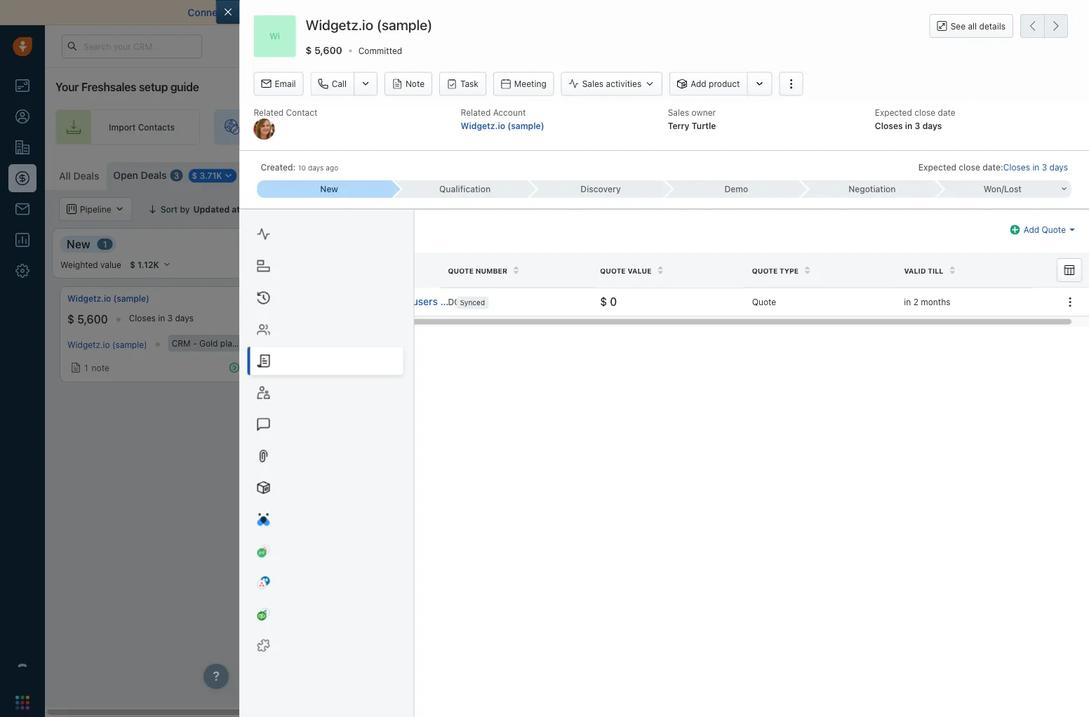Task type: describe. For each thing, give the bounding box(es) containing it.
add deal inside add deal button
[[1039, 169, 1076, 179]]

closes inside expected close date closes in 3 days
[[876, 121, 903, 130]]

see all details
[[951, 21, 1006, 31]]

qualification link
[[393, 180, 529, 198]]

1 vertical spatial -
[[193, 338, 197, 348]]

days right 6
[[1064, 313, 1083, 323]]

applied
[[307, 204, 337, 214]]

all
[[969, 21, 978, 31]]

0 horizontal spatial $ 5,600
[[67, 313, 108, 326]]

days up search field
[[1050, 162, 1069, 172]]

widgetz.io (sample) dialog
[[216, 0, 1090, 718]]

close image
[[1069, 9, 1076, 16]]

deals for all
[[73, 170, 99, 182]]

your for team
[[474, 122, 492, 132]]

acme
[[296, 338, 318, 348]]

note
[[92, 363, 109, 373]]

3,200
[[966, 313, 997, 326]]

0 vertical spatial to
[[291, 7, 301, 18]]

deal for add deal button
[[1058, 169, 1076, 179]]

sales
[[831, 122, 852, 132]]

1 vertical spatial and
[[933, 204, 948, 214]]

route leads to your team
[[607, 122, 709, 132]]

12 more...
[[288, 171, 328, 181]]

(sample) right inc in the left of the page
[[335, 338, 369, 348]]

inc
[[320, 338, 332, 348]]

closes in 6 days
[[1018, 313, 1083, 323]]

improve
[[303, 7, 341, 18]]

create sales sequence link
[[748, 110, 919, 145]]

(sample) down quote number
[[440, 296, 481, 307]]

days inside expected close date closes in 3 days
[[923, 121, 943, 130]]

deal for all deal owners button
[[384, 204, 402, 214]]

5,600 inside widgetz.io (sample) dialog
[[315, 44, 343, 56]]

way
[[469, 7, 487, 18]]

number
[[476, 266, 507, 274]]

open deals 3
[[113, 170, 179, 181]]

demo
[[725, 184, 749, 194]]

0 vertical spatial widgetz.io (sample) link
[[461, 121, 545, 130]]

import deals button
[[911, 162, 989, 186]]

activities
[[606, 79, 642, 89]]

1 inside widgetz.io (sample) dialog
[[471, 297, 475, 307]]

bring
[[268, 122, 289, 132]]

quote down quote type
[[752, 297, 776, 307]]

enable
[[425, 7, 456, 18]]

close for date
[[915, 108, 936, 117]]

crm - gold plan monthly (sample)
[[172, 338, 309, 348]]

see all details button
[[930, 14, 1014, 38]]

note
[[406, 79, 425, 89]]

closes in 3 days
[[129, 313, 194, 323]]

no products
[[394, 338, 443, 348]]

sales for sales activities
[[583, 79, 604, 89]]

connect your mailbox to improve deliverability and enable 2-way sync of email conversations.
[[188, 7, 622, 18]]

3 inside expected close date closes in 3 days
[[915, 121, 921, 130]]

acme inc (sample)
[[296, 338, 369, 348]]

filters
[[282, 204, 305, 214]]

quote type
[[752, 266, 799, 274]]

2 filters applied button
[[250, 197, 347, 221]]

3 up search field
[[1043, 162, 1048, 172]]

negotiation
[[849, 184, 896, 194]]

created: 10 days ago
[[261, 162, 339, 172]]

create sales sequence
[[801, 122, 893, 132]]

your
[[55, 80, 79, 94]]

forecasting
[[951, 204, 999, 214]]

import contacts link
[[55, 110, 200, 145]]

(sample) down 'closes in 3 days'
[[112, 340, 147, 350]]

months
[[921, 297, 951, 307]]

won
[[984, 184, 1002, 194]]

for
[[334, 296, 347, 307]]

contacts
[[138, 122, 175, 132]]

no
[[394, 338, 405, 348]]

in inside expected close date closes in 3 days
[[906, 121, 913, 130]]

- inside widgetz.io (sample) dialog
[[391, 296, 395, 307]]

add down quote value
[[603, 303, 620, 312]]

1 for 1
[[103, 239, 107, 249]]

12
[[288, 171, 297, 181]]

Search field
[[1014, 197, 1084, 221]]

new inside 'link'
[[320, 184, 338, 194]]

days inside created: 10 days ago
[[308, 164, 324, 172]]

terry
[[668, 121, 690, 130]]

open deals link
[[113, 169, 167, 183]]

bring in website leads
[[268, 122, 357, 132]]

date:
[[983, 162, 1004, 172]]

acme inc (sample) link
[[296, 338, 369, 348]]

sequence
[[854, 122, 893, 132]]

quote for quote value
[[600, 266, 626, 274]]

route leads to your team link
[[554, 110, 734, 145]]

discovery link
[[529, 180, 665, 198]]

new link
[[257, 180, 393, 198]]

0 horizontal spatial add deal
[[603, 303, 640, 312]]

deals for import
[[960, 169, 982, 179]]

add up search field
[[1039, 169, 1055, 179]]

add quote button
[[1011, 224, 1076, 236]]

wi
[[270, 31, 280, 41]]

add quote
[[1024, 225, 1067, 235]]

settings button
[[843, 162, 904, 186]]

monthly
[[240, 338, 272, 348]]

team inside the route leads to your team link
[[688, 122, 709, 132]]

import deals
[[930, 169, 982, 179]]

email image
[[951, 41, 961, 52]]

open
[[113, 170, 138, 181]]

crm
[[172, 338, 191, 348]]

owners
[[404, 204, 434, 214]]

import for import contacts
[[109, 122, 136, 132]]

$ 5,600 inside widgetz.io (sample) dialog
[[306, 44, 343, 56]]

demo link
[[665, 180, 801, 198]]

sales for sales owner terry turtle
[[668, 108, 690, 117]]

related contact
[[254, 108, 318, 117]]

quotas
[[902, 204, 931, 214]]

settings
[[863, 169, 897, 179]]

lost
[[1005, 184, 1022, 194]]

1 leads from the left
[[335, 122, 357, 132]]

close for date:
[[959, 162, 981, 172]]

expected close date closes in 3 days
[[876, 108, 956, 130]]

task button
[[440, 72, 487, 96]]

value
[[628, 266, 652, 274]]

all for all deals
[[59, 170, 71, 182]]



Task type: locate. For each thing, give the bounding box(es) containing it.
guide
[[170, 80, 199, 94]]

container_wx8msf4aqz5i3rn1 image for quotas and forecasting
[[888, 204, 898, 214]]

related up bring
[[254, 108, 284, 117]]

close left date
[[915, 108, 936, 117]]

1 team from the left
[[494, 122, 515, 132]]

3 right sequence on the top right of the page
[[915, 121, 921, 130]]

1 horizontal spatial close
[[959, 162, 981, 172]]

deliverability
[[343, 7, 403, 18]]

widgetz.io (sample) inside dialog
[[306, 17, 433, 33]]

container_wx8msf4aqz5i3rn1 image for "2 filters applied" button
[[259, 204, 268, 214]]

0 horizontal spatial and
[[405, 7, 422, 18]]

3 right open deals link
[[174, 171, 179, 180]]

/
[[1002, 184, 1005, 194]]

import contacts
[[109, 122, 175, 132]]

2-
[[459, 7, 469, 18]]

2 related from the left
[[461, 108, 491, 117]]

0 horizontal spatial your
[[230, 7, 250, 18]]

widgetz.io (sample) up note
[[67, 340, 147, 350]]

$ 5,600 up 1 note
[[67, 313, 108, 326]]

deal left owners
[[384, 204, 402, 214]]

0 horizontal spatial deals
[[73, 170, 99, 182]]

connect
[[188, 7, 227, 18]]

close left date:
[[959, 162, 981, 172]]

contact
[[286, 108, 318, 117]]

all left open
[[59, 170, 71, 182]]

2 inside widgetz.io (sample) dialog
[[914, 297, 919, 307]]

1 horizontal spatial leads
[[633, 122, 655, 132]]

0 horizontal spatial leads
[[335, 122, 357, 132]]

container_wx8msf4aqz5i3rn1 image left 1 note
[[71, 363, 81, 373]]

0 horizontal spatial team
[[494, 122, 515, 132]]

2 vertical spatial deal
[[622, 303, 640, 312]]

widgetz.io (sample) link up note
[[67, 340, 147, 350]]

5,600 up call button
[[315, 44, 343, 56]]

1 vertical spatial close
[[959, 162, 981, 172]]

add deal up search field
[[1039, 169, 1076, 179]]

new
[[320, 184, 338, 194], [67, 237, 90, 251]]

3
[[915, 121, 921, 130], [1043, 162, 1048, 172], [174, 171, 179, 180], [168, 313, 173, 323]]

container_wx8msf4aqz5i3rn1 image
[[259, 204, 268, 214], [356, 204, 365, 214]]

1 horizontal spatial add deal
[[1039, 169, 1076, 179]]

your left turtle
[[668, 122, 686, 132]]

0 vertical spatial expected
[[876, 108, 913, 117]]

days right 10
[[308, 164, 324, 172]]

widgetz.io (sample) up committed
[[306, 17, 433, 33]]

widgetz.io (sample) up 'closes in 3 days'
[[67, 294, 149, 304]]

0 vertical spatial container_wx8msf4aqz5i3rn1 image
[[888, 204, 898, 214]]

all left owners
[[371, 204, 381, 214]]

connect your mailbox link
[[188, 7, 291, 18]]

1 vertical spatial new
[[67, 237, 90, 251]]

1 note
[[84, 363, 109, 373]]

1 horizontal spatial all
[[371, 204, 381, 214]]

team down account
[[494, 122, 515, 132]]

$ 3,200
[[956, 313, 997, 326]]

0 vertical spatial widgetz.io (sample)
[[306, 17, 433, 33]]

0 vertical spatial -
[[391, 296, 395, 307]]

discovery
[[581, 184, 621, 194]]

1 vertical spatial widgetz.io (sample)
[[67, 294, 149, 304]]

0 vertical spatial 1
[[103, 239, 107, 249]]

2 horizontal spatial deals
[[960, 169, 982, 179]]

date
[[939, 108, 956, 117]]

0 vertical spatial add deal
[[1039, 169, 1076, 179]]

0 vertical spatial new
[[320, 184, 338, 194]]

1 for 1 note
[[84, 363, 88, 373]]

1 horizontal spatial related
[[461, 108, 491, 117]]

container_wx8msf4aqz5i3rn1 image inside quotas and forecasting link
[[888, 204, 898, 214]]

1 horizontal spatial $ 5,600
[[306, 44, 343, 56]]

won / lost
[[984, 184, 1022, 194]]

related account widgetz.io (sample)
[[461, 108, 545, 130]]

quote left number
[[448, 266, 474, 274]]

1 horizontal spatial import
[[930, 169, 957, 179]]

$ 0
[[600, 295, 617, 308]]

1 vertical spatial 1
[[471, 297, 475, 307]]

0 horizontal spatial container_wx8msf4aqz5i3rn1 image
[[71, 363, 81, 373]]

0 vertical spatial 2
[[274, 204, 279, 214]]

0 horizontal spatial -
[[193, 338, 197, 348]]

expected for expected close date:
[[919, 162, 957, 172]]

0 vertical spatial sales
[[583, 79, 604, 89]]

deals left open
[[73, 170, 99, 182]]

negotiation link
[[801, 180, 936, 198]]

0 horizontal spatial sales
[[583, 79, 604, 89]]

- left gold
[[193, 338, 197, 348]]

2 leads from the left
[[633, 122, 655, 132]]

close
[[915, 108, 936, 117], [959, 162, 981, 172]]

bring in website leads link
[[214, 110, 382, 145]]

and left enable
[[405, 7, 422, 18]]

your inside 'link'
[[474, 122, 492, 132]]

(sample) up committed
[[377, 17, 433, 33]]

quote for quote type
[[752, 266, 778, 274]]

0 horizontal spatial to
[[291, 7, 301, 18]]

sales up terry
[[668, 108, 690, 117]]

0 horizontal spatial import
[[109, 122, 136, 132]]

leads
[[335, 122, 357, 132], [633, 122, 655, 132]]

freshworks switcher image
[[15, 696, 29, 710]]

container_wx8msf4aqz5i3rn1 image for all deal owners button
[[356, 204, 365, 214]]

team down the owner
[[688, 122, 709, 132]]

2 vertical spatial widgetz.io (sample)
[[67, 340, 147, 350]]

quote inside add quote link
[[1042, 225, 1067, 235]]

1 vertical spatial container_wx8msf4aqz5i3rn1 image
[[71, 363, 81, 373]]

1 vertical spatial import
[[930, 169, 957, 179]]

sync
[[490, 7, 512, 18]]

expected close date: closes in 3 days
[[919, 162, 1069, 172]]

container_wx8msf4aqz5i3rn1 image down o
[[356, 204, 365, 214]]

all deals
[[59, 170, 99, 182]]

1 horizontal spatial expected
[[919, 162, 957, 172]]

turtle
[[692, 121, 717, 130]]

1 horizontal spatial 5,600
[[315, 44, 343, 56]]

0 horizontal spatial 2
[[274, 204, 279, 214]]

import inside button
[[930, 169, 957, 179]]

1
[[103, 239, 107, 249], [471, 297, 475, 307], [84, 363, 88, 373]]

related
[[254, 108, 284, 117], [461, 108, 491, 117]]

all deal owners button
[[347, 197, 443, 221]]

quote for widgetz - 70 users (sample)
[[303, 296, 481, 307]]

0 vertical spatial close
[[915, 108, 936, 117]]

quote for quote number
[[448, 266, 474, 274]]

import left contacts
[[109, 122, 136, 132]]

$ 5,600
[[306, 44, 343, 56], [67, 313, 108, 326]]

1 vertical spatial to
[[657, 122, 666, 132]]

synced
[[460, 299, 485, 307]]

1 horizontal spatial your
[[474, 122, 492, 132]]

container_wx8msf4aqz5i3rn1 image inside "2 filters applied" button
[[259, 204, 268, 214]]

users
[[412, 296, 438, 307]]

1 horizontal spatial container_wx8msf4aqz5i3rn1 image
[[888, 204, 898, 214]]

widgetz.io (sample) link down account
[[461, 121, 545, 130]]

your for mailbox
[[230, 7, 250, 18]]

email
[[526, 7, 551, 18]]

in 2 months
[[904, 297, 951, 307]]

quote left for
[[303, 296, 331, 307]]

call button
[[311, 72, 354, 96]]

deals left date:
[[960, 169, 982, 179]]

1 horizontal spatial -
[[391, 296, 395, 307]]

new down all deals
[[67, 237, 90, 251]]

3 up crm
[[168, 313, 173, 323]]

expected up quotas and forecasting
[[919, 162, 957, 172]]

1 vertical spatial 5,600
[[77, 313, 108, 326]]

1 container_wx8msf4aqz5i3rn1 image from the left
[[259, 204, 268, 214]]

1 vertical spatial widgetz.io (sample) link
[[67, 293, 149, 305]]

team
[[494, 122, 515, 132], [688, 122, 709, 132]]

sales
[[583, 79, 604, 89], [668, 108, 690, 117]]

deal up search field
[[1058, 169, 1076, 179]]

⌘
[[343, 171, 350, 181]]

2 inside button
[[274, 204, 279, 214]]

0 horizontal spatial all
[[59, 170, 71, 182]]

email
[[275, 79, 296, 89]]

2 left months
[[914, 297, 919, 307]]

(sample) up 'closes in 3 days'
[[113, 294, 149, 304]]

1 horizontal spatial sales
[[668, 108, 690, 117]]

meeting
[[515, 79, 547, 89]]

all
[[59, 170, 71, 182], [371, 204, 381, 214]]

details
[[980, 21, 1006, 31]]

0 vertical spatial 5,600
[[315, 44, 343, 56]]

2 horizontal spatial 1
[[471, 297, 475, 307]]

1 vertical spatial 2
[[914, 297, 919, 307]]

quote for quote for widgetz - 70 users (sample)
[[303, 296, 331, 307]]

days up crm
[[175, 313, 194, 323]]

doc-
[[448, 297, 471, 307]]

in
[[906, 121, 913, 130], [291, 122, 299, 132], [1033, 162, 1040, 172], [904, 297, 911, 307], [158, 313, 165, 323], [1047, 313, 1054, 323]]

valid till
[[904, 266, 944, 274]]

1 horizontal spatial container_wx8msf4aqz5i3rn1 image
[[356, 204, 365, 214]]

0 horizontal spatial close
[[915, 108, 936, 117]]

your
[[230, 7, 250, 18], [474, 122, 492, 132], [668, 122, 686, 132]]

2
[[274, 204, 279, 214], [914, 297, 919, 307]]

deals for open
[[141, 170, 167, 181]]

import for import deals
[[930, 169, 957, 179]]

add product button
[[670, 72, 747, 96]]

and right quotas
[[933, 204, 948, 214]]

quote left value
[[600, 266, 626, 274]]

related up invite your team
[[461, 108, 491, 117]]

call
[[332, 79, 347, 89]]

deals inside button
[[960, 169, 982, 179]]

container_wx8msf4aqz5i3rn1 image
[[888, 204, 898, 214], [71, 363, 81, 373]]

2 filters applied
[[274, 204, 337, 214]]

expected inside expected close date closes in 3 days
[[876, 108, 913, 117]]

related inside related account widgetz.io (sample)
[[461, 108, 491, 117]]

add quote link
[[1011, 224, 1076, 236]]

all inside button
[[371, 204, 381, 214]]

deals right open
[[141, 170, 167, 181]]

1 vertical spatial add deal
[[603, 303, 640, 312]]

team inside 'invite your team' 'link'
[[494, 122, 515, 132]]

1 horizontal spatial deals
[[141, 170, 167, 181]]

created:
[[261, 162, 296, 172]]

add
[[691, 79, 707, 89], [1039, 169, 1055, 179], [1024, 225, 1040, 235], [603, 303, 620, 312]]

add left product
[[691, 79, 707, 89]]

6
[[1056, 313, 1062, 323]]

1 horizontal spatial team
[[688, 122, 709, 132]]

0 vertical spatial all
[[59, 170, 71, 182]]

import up quotas and forecasting
[[930, 169, 957, 179]]

till
[[928, 266, 944, 274]]

doc-1
[[448, 297, 475, 307]]

0 horizontal spatial 1
[[84, 363, 88, 373]]

sales activities button
[[562, 72, 670, 96], [562, 72, 663, 96]]

(sample) left inc in the left of the page
[[274, 338, 309, 348]]

0 horizontal spatial 5,600
[[77, 313, 108, 326]]

3 inside open deals 3
[[174, 171, 179, 180]]

2 vertical spatial widgetz.io (sample) link
[[67, 340, 147, 350]]

route
[[607, 122, 631, 132]]

container_wx8msf4aqz5i3rn1 image inside all deal owners button
[[356, 204, 365, 214]]

quote down search field
[[1042, 225, 1067, 235]]

import deals group
[[911, 162, 1013, 186]]

close inside expected close date closes in 3 days
[[915, 108, 936, 117]]

quote left type
[[752, 266, 778, 274]]

container_wx8msf4aqz5i3rn1 image left quotas
[[888, 204, 898, 214]]

your right invite
[[474, 122, 492, 132]]

add deal button
[[1020, 162, 1083, 186]]

invite your team
[[449, 122, 515, 132]]

1 horizontal spatial to
[[657, 122, 666, 132]]

expected up sequence on the top right of the page
[[876, 108, 913, 117]]

widgetz.io (sample) link up 'closes in 3 days'
[[67, 293, 149, 305]]

new down more... at the top left of page
[[320, 184, 338, 194]]

widgetz.io inside related account widgetz.io (sample)
[[461, 121, 506, 130]]

1 related from the left
[[254, 108, 284, 117]]

2 container_wx8msf4aqz5i3rn1 image from the left
[[356, 204, 365, 214]]

meeting button
[[494, 72, 555, 96]]

deal right '0'
[[622, 303, 640, 312]]

1 vertical spatial expected
[[919, 162, 957, 172]]

10
[[298, 164, 306, 172]]

related for related account widgetz.io (sample)
[[461, 108, 491, 117]]

1 horizontal spatial new
[[320, 184, 338, 194]]

ago
[[326, 164, 339, 172]]

to left terry
[[657, 122, 666, 132]]

your left mailbox
[[230, 7, 250, 18]]

$ 5,600 up call button
[[306, 44, 343, 56]]

related for related contact
[[254, 108, 284, 117]]

quote value
[[600, 266, 652, 274]]

sales inside sales owner terry turtle
[[668, 108, 690, 117]]

container_wx8msf4aqz5i3rn1 image for 1
[[71, 363, 81, 373]]

widgetz.io (sample)
[[306, 17, 433, 33], [67, 294, 149, 304], [67, 340, 147, 350]]

quote number
[[448, 266, 507, 274]]

1 vertical spatial deal
[[384, 204, 402, 214]]

0 vertical spatial $ 5,600
[[306, 44, 343, 56]]

quote for widgetz - 70 users (sample) link
[[303, 296, 481, 307]]

leads right route
[[633, 122, 655, 132]]

conversations.
[[554, 7, 622, 18]]

add down search field
[[1024, 225, 1040, 235]]

2 vertical spatial 1
[[84, 363, 88, 373]]

invite
[[449, 122, 472, 132]]

container_wx8msf4aqz5i3rn1 image left filters
[[259, 204, 268, 214]]

2 horizontal spatial your
[[668, 122, 686, 132]]

add deal down quote value
[[603, 303, 640, 312]]

0 vertical spatial import
[[109, 122, 136, 132]]

0 horizontal spatial container_wx8msf4aqz5i3rn1 image
[[259, 204, 268, 214]]

valid
[[904, 266, 926, 274]]

leads right website
[[335, 122, 357, 132]]

1 vertical spatial sales
[[668, 108, 690, 117]]

2 horizontal spatial deal
[[1058, 169, 1076, 179]]

1 vertical spatial $ 5,600
[[67, 313, 108, 326]]

⌘ o
[[343, 171, 359, 181]]

sales activities
[[583, 79, 642, 89]]

0 horizontal spatial expected
[[876, 108, 913, 117]]

5,600 up 1 note
[[77, 313, 108, 326]]

closes
[[876, 121, 903, 130], [1004, 162, 1031, 172], [129, 313, 156, 323], [1018, 313, 1045, 323]]

0
[[610, 295, 617, 308]]

1 horizontal spatial 1
[[103, 239, 107, 249]]

to right mailbox
[[291, 7, 301, 18]]

deal
[[1058, 169, 1076, 179], [384, 204, 402, 214], [622, 303, 640, 312]]

quotas and forecasting
[[902, 204, 999, 214]]

0 vertical spatial deal
[[1058, 169, 1076, 179]]

0 horizontal spatial related
[[254, 108, 284, 117]]

(sample) down account
[[508, 121, 545, 130]]

1 horizontal spatial and
[[933, 204, 948, 214]]

2 team from the left
[[688, 122, 709, 132]]

(sample) inside related account widgetz.io (sample)
[[508, 121, 545, 130]]

deals
[[960, 169, 982, 179], [141, 170, 167, 181], [73, 170, 99, 182]]

0 horizontal spatial new
[[67, 237, 90, 251]]

sales left activities at the right top of the page
[[583, 79, 604, 89]]

0 vertical spatial and
[[405, 7, 422, 18]]

all deal owners
[[371, 204, 434, 214]]

0 horizontal spatial deal
[[384, 204, 402, 214]]

expected for expected close date
[[876, 108, 913, 117]]

account
[[493, 108, 526, 117]]

days down date
[[923, 121, 943, 130]]

1 horizontal spatial deal
[[622, 303, 640, 312]]

gold
[[199, 338, 218, 348]]

1 horizontal spatial 2
[[914, 297, 919, 307]]

- left 70
[[391, 296, 395, 307]]

all for all deal owners
[[371, 204, 381, 214]]

1 vertical spatial all
[[371, 204, 381, 214]]

Search your CRM... text field
[[62, 34, 202, 58]]

2 left filters
[[274, 204, 279, 214]]



Task type: vqa. For each thing, say whether or not it's contained in the screenshot.
the right Nov,
no



